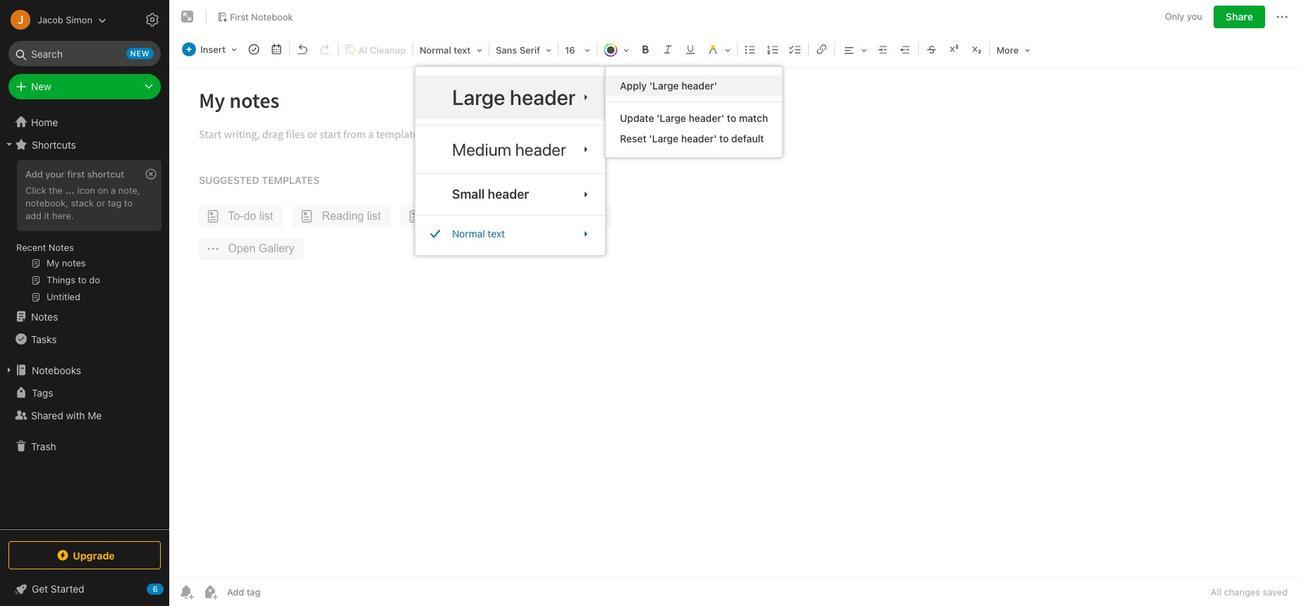 Task type: locate. For each thing, give the bounding box(es) containing it.
3 [object object] field from the top
[[415, 222, 605, 247]]

text down small header
[[488, 228, 505, 240]]

you
[[1187, 11, 1203, 22]]

1 [object object] field from the top
[[415, 75, 605, 119]]

shortcuts
[[32, 139, 76, 151]]

to left default
[[719, 133, 729, 145]]

normal text up large
[[420, 44, 471, 56]]

only you
[[1165, 11, 1203, 22]]

normal text link
[[415, 222, 605, 247]]

1 vertical spatial normal
[[452, 228, 485, 240]]

dropdown list menu containing apply 'large header'
[[606, 75, 782, 149]]

Font color field
[[599, 40, 634, 60]]

to for default
[[719, 133, 729, 145]]

the
[[49, 185, 63, 196]]

Search text field
[[18, 41, 151, 66]]

1 vertical spatial header
[[515, 140, 566, 160]]

notebook,
[[25, 197, 68, 209]]

new search field
[[18, 41, 154, 66]]

[object object] field down sans
[[415, 75, 605, 119]]

Font family field
[[491, 40, 557, 60]]

2 vertical spatial header'
[[681, 133, 717, 145]]

1 vertical spatial header'
[[689, 112, 725, 124]]

1 vertical spatial to
[[719, 133, 729, 145]]

note window element
[[169, 0, 1299, 607]]

More field
[[992, 40, 1035, 60]]

normal inside [object object] field
[[452, 228, 485, 240]]

to inside icon on a note, notebook, stack or tag to add it here.
[[124, 197, 133, 209]]

[object object] field containing medium header
[[415, 131, 605, 168]]

add
[[25, 169, 43, 180]]

indent image
[[873, 40, 893, 59]]

More actions field
[[1274, 6, 1291, 28]]

header' up reset 'large header' to default link
[[689, 112, 725, 124]]

0 vertical spatial normal
[[420, 44, 451, 56]]

underline image
[[681, 40, 700, 59]]

update 'large header' to match
[[620, 112, 768, 124]]

0 horizontal spatial dropdown list menu
[[415, 75, 605, 247]]

insert link image
[[812, 40, 832, 59]]

tasks
[[31, 333, 57, 345]]

'large inside reset 'large header' to default link
[[649, 133, 679, 145]]

new button
[[8, 74, 161, 99]]

icon on a note, notebook, stack or tag to add it here.
[[25, 185, 140, 221]]

0 vertical spatial text
[[454, 44, 471, 56]]

header down serif at the top of the page
[[510, 85, 576, 109]]

apply 'large header' link
[[606, 75, 782, 96]]

0 horizontal spatial normal
[[420, 44, 451, 56]]

Heading level field
[[415, 40, 487, 60]]

1 vertical spatial notes
[[31, 311, 58, 323]]

header inside "link"
[[510, 85, 576, 109]]

small header
[[452, 187, 529, 202]]

group
[[0, 156, 169, 311]]

tags button
[[0, 382, 169, 404]]

16
[[565, 44, 575, 56]]

header' up update 'large header' to match link
[[682, 80, 717, 92]]

2 [object object] field from the top
[[415, 131, 605, 168]]

0 horizontal spatial text
[[454, 44, 471, 56]]

trash link
[[0, 435, 169, 458]]

header' for match
[[689, 112, 725, 124]]

1 horizontal spatial normal
[[452, 228, 485, 240]]

superscript image
[[945, 40, 964, 59]]

large header menu item
[[415, 75, 605, 119]]

'large right the 'reset'
[[649, 133, 679, 145]]

to left match on the right of page
[[727, 112, 737, 124]]

small header link
[[415, 180, 605, 210]]

reset 'large header' to default link
[[606, 128, 782, 149]]

shared with me
[[31, 410, 102, 422]]

header' for default
[[681, 133, 717, 145]]

match
[[739, 112, 768, 124]]

0 vertical spatial 'large
[[650, 80, 679, 92]]

dropdown list menu containing large header
[[415, 75, 605, 247]]

header up small header link
[[515, 140, 566, 160]]

share button
[[1214, 6, 1266, 28]]

more actions image
[[1274, 8, 1291, 25]]

medium
[[452, 140, 512, 160]]

1 vertical spatial normal text
[[452, 228, 505, 240]]

header
[[510, 85, 576, 109], [515, 140, 566, 160], [488, 187, 529, 202]]

1 vertical spatial 'large
[[657, 112, 686, 124]]

default
[[732, 133, 764, 145]]

header up the normal text link
[[488, 187, 529, 202]]

large header link
[[415, 75, 605, 119]]

notebook
[[251, 11, 293, 22]]

recent
[[16, 242, 46, 253]]

header for small header
[[488, 187, 529, 202]]

bulleted list image
[[741, 40, 760, 59]]

to down the note,
[[124, 197, 133, 209]]

settings image
[[144, 11, 161, 28]]

outdent image
[[896, 40, 916, 59]]

first notebook
[[230, 11, 293, 22]]

'large inside apply 'large header' link
[[650, 80, 679, 92]]

2 vertical spatial 'large
[[649, 133, 679, 145]]

[object object] field up small header link
[[415, 131, 605, 168]]

2 vertical spatial [object object] field
[[415, 222, 605, 247]]

insert
[[200, 44, 226, 55]]

[object object] field containing large header
[[415, 75, 605, 119]]

'large right the apply
[[650, 80, 679, 92]]

small
[[452, 187, 485, 202]]

tree
[[0, 111, 169, 529]]

it
[[44, 210, 50, 221]]

checklist image
[[786, 40, 806, 59]]

bold image
[[636, 40, 655, 59]]

header inside field
[[488, 187, 529, 202]]

normal
[[420, 44, 451, 56], [452, 228, 485, 240]]

serif
[[520, 44, 540, 56]]

0 vertical spatial [object object] field
[[415, 75, 605, 119]]

0 vertical spatial normal text
[[420, 44, 471, 56]]

notes
[[49, 242, 74, 253], [31, 311, 58, 323]]

first
[[67, 169, 85, 180]]

Insert field
[[178, 40, 242, 59]]

'large inside update 'large header' to match link
[[657, 112, 686, 124]]

1 horizontal spatial dropdown list menu
[[606, 75, 782, 149]]

notebooks link
[[0, 359, 169, 382]]

1 horizontal spatial text
[[488, 228, 505, 240]]

Note Editor text field
[[169, 68, 1299, 578]]

'large up 'reset 'large header' to default' at the top of the page
[[657, 112, 686, 124]]

a
[[111, 185, 116, 196]]

header for large header
[[510, 85, 576, 109]]

group containing add your first shortcut
[[0, 156, 169, 311]]

header' down update 'large header' to match link
[[681, 133, 717, 145]]

notes up tasks
[[31, 311, 58, 323]]

recent notes
[[16, 242, 74, 253]]

normal text inside [object object] field
[[452, 228, 505, 240]]

'large
[[650, 80, 679, 92], [657, 112, 686, 124], [649, 133, 679, 145]]

[object object] field down small header link
[[415, 222, 605, 247]]

note,
[[118, 185, 140, 196]]

0 vertical spatial to
[[727, 112, 737, 124]]

tasks button
[[0, 328, 169, 351]]

normal text down small
[[452, 228, 505, 240]]

dropdown list menu
[[606, 75, 782, 149], [415, 75, 605, 247]]

[object Object] field
[[415, 75, 605, 119], [415, 131, 605, 168], [415, 222, 605, 247]]

Add tag field
[[226, 586, 332, 599]]

0 vertical spatial header
[[510, 85, 576, 109]]

0 vertical spatial header'
[[682, 80, 717, 92]]

expand note image
[[179, 8, 196, 25]]

new
[[31, 80, 51, 92]]

notes right recent
[[49, 242, 74, 253]]

header'
[[682, 80, 717, 92], [689, 112, 725, 124], [681, 133, 717, 145]]

text left sans
[[454, 44, 471, 56]]

1 vertical spatial [object object] field
[[415, 131, 605, 168]]

2 vertical spatial header
[[488, 187, 529, 202]]

to
[[727, 112, 737, 124], [719, 133, 729, 145], [124, 197, 133, 209]]

shared with me link
[[0, 404, 169, 427]]

text
[[454, 44, 471, 56], [488, 228, 505, 240]]

Help and Learning task checklist field
[[0, 578, 169, 601]]

2 vertical spatial to
[[124, 197, 133, 209]]

first notebook button
[[212, 7, 298, 27]]

normal text
[[420, 44, 471, 56], [452, 228, 505, 240]]



Task type: describe. For each thing, give the bounding box(es) containing it.
shared
[[31, 410, 63, 422]]

all changes saved
[[1211, 587, 1288, 598]]

normal text inside field
[[420, 44, 471, 56]]

large header
[[452, 85, 576, 109]]

to for match
[[727, 112, 737, 124]]

saved
[[1263, 587, 1288, 598]]

jacob simon
[[37, 14, 92, 25]]

italic image
[[658, 40, 678, 59]]

here.
[[52, 210, 74, 221]]

1 vertical spatial text
[[488, 228, 505, 240]]

reset 'large header' to default
[[620, 133, 764, 145]]

subscript image
[[967, 40, 987, 59]]

only
[[1165, 11, 1185, 22]]

update 'large header' to match link
[[606, 108, 782, 128]]

tree containing home
[[0, 111, 169, 529]]

add a reminder image
[[178, 584, 195, 601]]

header for medium header
[[515, 140, 566, 160]]

6
[[153, 585, 158, 594]]

shortcut
[[87, 169, 124, 180]]

sans
[[496, 44, 517, 56]]

started
[[51, 583, 84, 595]]

Alignment field
[[837, 40, 872, 60]]

click to collapse image
[[164, 581, 175, 598]]

jacob
[[37, 14, 63, 25]]

medium header link
[[415, 131, 605, 168]]

calendar event image
[[267, 40, 286, 59]]

strikethrough image
[[922, 40, 942, 59]]

notebooks
[[32, 364, 81, 376]]

'large for reset
[[649, 133, 679, 145]]

sans serif
[[496, 44, 540, 56]]

...
[[65, 185, 75, 196]]

'large for update
[[657, 112, 686, 124]]

Highlight field
[[702, 40, 736, 60]]

your
[[45, 169, 65, 180]]

simon
[[66, 14, 92, 25]]

trash
[[31, 441, 56, 453]]

get
[[32, 583, 48, 595]]

medium header
[[452, 140, 566, 160]]

[object Object] field
[[415, 180, 605, 210]]

0 vertical spatial notes
[[49, 242, 74, 253]]

upgrade button
[[8, 542, 161, 570]]

more
[[997, 44, 1019, 56]]

notes link
[[0, 305, 169, 328]]

add
[[25, 210, 42, 221]]

text inside field
[[454, 44, 471, 56]]

home link
[[0, 111, 169, 133]]

reset
[[620, 133, 647, 145]]

undo image
[[293, 40, 312, 59]]

new
[[130, 49, 150, 58]]

icon
[[77, 185, 95, 196]]

apply
[[620, 80, 647, 92]]

shortcuts button
[[0, 133, 169, 156]]

task image
[[244, 40, 264, 59]]

me
[[88, 410, 102, 422]]

changes
[[1224, 587, 1261, 598]]

normal inside field
[[420, 44, 451, 56]]

large
[[452, 85, 505, 109]]

expand notebooks image
[[4, 365, 15, 376]]

apply 'large header'
[[620, 80, 717, 92]]

with
[[66, 410, 85, 422]]

add tag image
[[202, 584, 219, 601]]

get started
[[32, 583, 84, 595]]

home
[[31, 116, 58, 128]]

Account field
[[0, 6, 107, 34]]

click the ...
[[25, 185, 75, 196]]

update
[[620, 112, 654, 124]]

tag
[[108, 197, 122, 209]]

apply 'large header' menu item
[[606, 75, 782, 96]]

upgrade
[[73, 550, 115, 562]]

click
[[25, 185, 46, 196]]

share
[[1226, 11, 1254, 23]]

all
[[1211, 587, 1222, 598]]

Font size field
[[560, 40, 595, 60]]

first
[[230, 11, 249, 22]]

numbered list image
[[763, 40, 783, 59]]

stack
[[71, 197, 94, 209]]

tags
[[32, 387, 53, 399]]

or
[[96, 197, 105, 209]]

group inside tree
[[0, 156, 169, 311]]

add your first shortcut
[[25, 169, 124, 180]]

on
[[98, 185, 108, 196]]

header' inside menu item
[[682, 80, 717, 92]]

[object object] field containing normal text
[[415, 222, 605, 247]]

'large for apply
[[650, 80, 679, 92]]



Task type: vqa. For each thing, say whether or not it's contained in the screenshot.
"your" to the bottom
no



